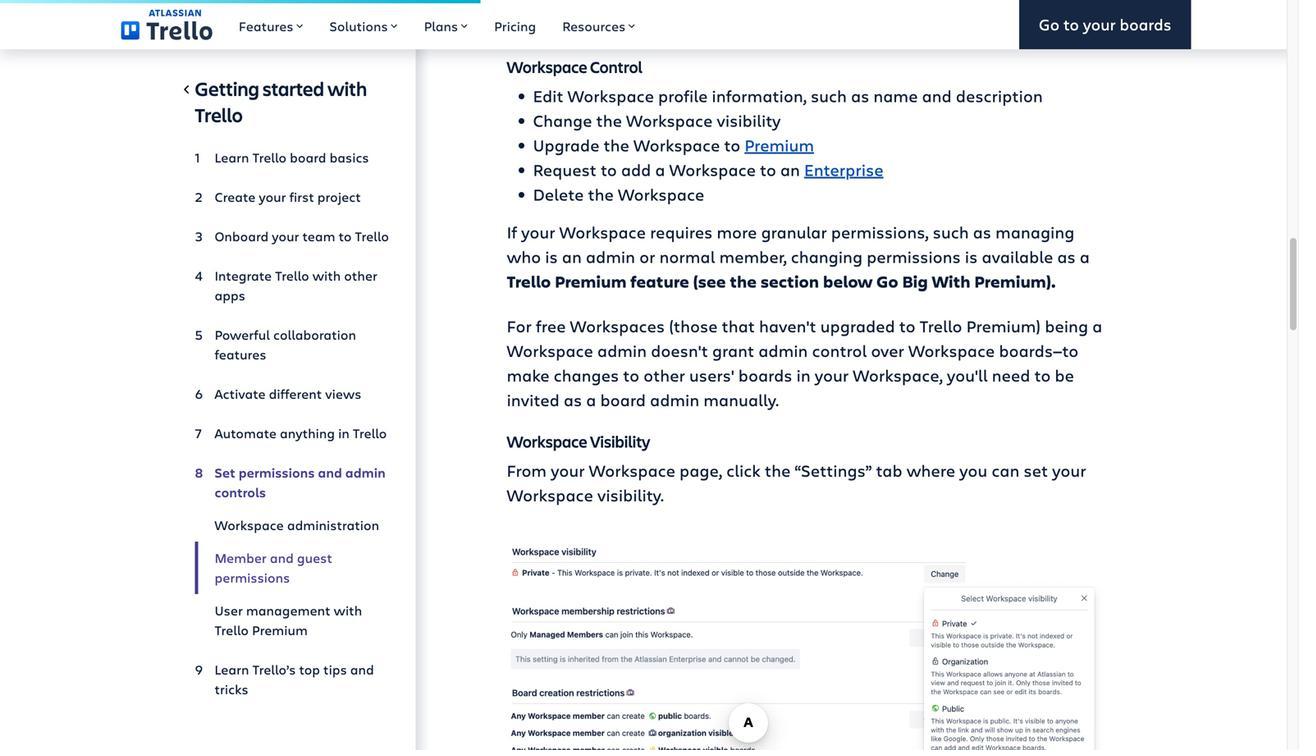 Task type: describe. For each thing, give the bounding box(es) containing it.
first
[[290, 188, 314, 206]]

activate
[[215, 385, 266, 403]]

powerful collaboration features
[[215, 326, 356, 363]]

change
[[533, 109, 592, 131]]

control
[[812, 339, 867, 362]]

tricks
[[215, 681, 249, 698]]

workspace down free
[[507, 339, 594, 362]]

integrate trello with other apps
[[215, 267, 378, 304]]

workspace visibility from your workspace page, click the "settings" tab where you can set your workspace visibility.
[[507, 430, 1087, 506]]

premium)
[[967, 315, 1041, 337]]

that
[[722, 315, 755, 337]]

in inside for free workspaces (those that haven't upgraded to trello premium) being a workspace admin doesn't grant admin control over workspace boards—to make changes to other users' boards in your workspace, you'll need to be invited as a board admin manually.
[[797, 364, 811, 386]]

workspace inside if your workspace requires more granular permissions, such as managing who is an admin or normal member, changing permissions is available as a trello premium feature (see the section below go big with premium).
[[560, 221, 646, 243]]

workspace down from
[[507, 484, 594, 506]]

workspace down control
[[568, 84, 654, 107]]

join)
[[683, 20, 716, 43]]

more
[[717, 221, 757, 243]]

visibility.
[[598, 484, 664, 506]]

upgraded
[[821, 315, 896, 337]]

pricing
[[494, 17, 536, 35]]

information,
[[712, 84, 807, 107]]

request
[[533, 158, 597, 180]]

trello inside user management with trello premium
[[215, 622, 249, 639]]

workspace control edit workspace profile information, such as name and description change the workspace visibility upgrade the workspace to premium request to add a workspace to an enterprise delete the workspace
[[507, 56, 1043, 205]]

the inside if your workspace requires more granular permissions, such as managing who is an admin or normal member, changing permissions is available as a trello premium feature (see the section below go big with premium).
[[730, 270, 757, 293]]

for free workspaces (those that haven't upgraded to trello premium) being a workspace admin doesn't grant admin control over workspace boards—to make changes to other users' boards in your workspace, you'll need to be invited as a board admin manually.
[[507, 315, 1103, 411]]

make
[[507, 364, 550, 386]]

powerful
[[215, 326, 270, 344]]

enterprise
[[805, 158, 884, 180]]

trello's
[[253, 661, 296, 679]]

you
[[960, 459, 988, 481]]

settings allow self-join)
[[533, 20, 716, 43]]

feature
[[631, 270, 690, 293]]

a right being
[[1093, 315, 1103, 337]]

1 is from the left
[[545, 245, 558, 268]]

getting started with trello
[[195, 76, 367, 128]]

collaboration
[[273, 326, 356, 344]]

available
[[982, 245, 1054, 268]]

such inside the workspace control edit workspace profile information, such as name and description change the workspace visibility upgrade the workspace to premium request to add a workspace to an enterprise delete the workspace
[[811, 84, 847, 107]]

the up add
[[604, 134, 630, 156]]

changing
[[791, 245, 863, 268]]

admin down users'
[[650, 389, 700, 411]]

and inside member and guest permissions
[[270, 549, 294, 567]]

tips
[[324, 661, 347, 679]]

page progress progress bar
[[0, 0, 481, 3]]

"settings"
[[795, 459, 872, 481]]

your inside for free workspaces (those that haven't upgraded to trello premium) being a workspace admin doesn't grant admin control over workspace boards—to make changes to other users' boards in your workspace, you'll need to be invited as a board admin manually.
[[815, 364, 849, 386]]

profile
[[659, 84, 708, 107]]

views
[[325, 385, 362, 403]]

where
[[907, 459, 956, 481]]

over
[[871, 339, 905, 362]]

premium inside the workspace control edit workspace profile information, such as name and description change the workspace visibility upgrade the workspace to premium request to add a workspace to an enterprise delete the workspace
[[745, 134, 815, 156]]

integrate
[[215, 267, 272, 284]]

being
[[1045, 315, 1089, 337]]

trello down project
[[355, 227, 389, 245]]

permissions inside 'set permissions and admin controls'
[[239, 464, 315, 482]]

solutions button
[[317, 0, 411, 49]]

top
[[299, 661, 320, 679]]

click
[[727, 459, 761, 481]]

tab
[[876, 459, 903, 481]]

resources
[[563, 17, 626, 35]]

with for management
[[334, 602, 362, 619]]

normal
[[660, 245, 715, 268]]

set
[[215, 464, 235, 482]]

automate anything in trello link
[[195, 417, 390, 450]]

plans
[[424, 17, 458, 35]]

as up the available
[[973, 221, 992, 243]]

team
[[303, 227, 335, 245]]

the right 'delete'
[[588, 183, 614, 205]]

from
[[507, 459, 547, 481]]

managing
[[996, 221, 1075, 243]]

create your first project link
[[195, 181, 390, 213]]

with for trello
[[313, 267, 341, 284]]

workspace,
[[853, 364, 943, 386]]

if
[[507, 221, 517, 243]]

settings
[[533, 20, 597, 43]]

a inside the workspace control edit workspace profile information, such as name and description change the workspace visibility upgrade the workspace to premium request to add a workspace to an enterprise delete the workspace
[[656, 158, 666, 180]]

need
[[992, 364, 1031, 386]]

edit
[[533, 84, 564, 107]]

plans button
[[411, 0, 481, 49]]

grant
[[713, 339, 755, 362]]

activate different views
[[215, 385, 362, 403]]

user management with trello premium link
[[195, 594, 390, 647]]

workspace up visibility.
[[589, 459, 676, 481]]

premium inside if your workspace requires more granular permissions, such as managing who is an admin or normal member, changing permissions is available as a trello premium feature (see the section below go big with premium).
[[555, 270, 627, 293]]

onboard your team to trello link
[[195, 220, 390, 253]]

allow
[[601, 20, 644, 43]]

visibility
[[717, 109, 781, 131]]

features
[[215, 346, 266, 363]]

learn for learn trello board basics
[[215, 149, 249, 166]]

0 horizontal spatial board
[[290, 149, 326, 166]]

workspace administration link
[[195, 509, 390, 542]]

delete
[[533, 183, 584, 205]]

workspace down add
[[618, 183, 705, 205]]

integrate trello with other apps link
[[195, 259, 390, 312]]

guest
[[297, 549, 332, 567]]

getting started with trello link
[[195, 76, 390, 135]]

with
[[932, 270, 971, 293]]

with for started
[[328, 76, 367, 101]]

trello inside getting started with trello
[[195, 102, 243, 128]]

go inside if your workspace requires more granular permissions, such as managing who is an admin or normal member, changing permissions is available as a trello premium feature (see the section below go big with premium).
[[877, 270, 899, 293]]

premium inside user management with trello premium
[[252, 622, 308, 639]]

users'
[[690, 364, 735, 386]]

premium link
[[745, 134, 815, 156]]

trello down "views"
[[353, 424, 387, 442]]

2 is from the left
[[965, 245, 978, 268]]

go to your boards link
[[1020, 0, 1192, 49]]

permissions inside member and guest permissions
[[215, 569, 290, 587]]

who
[[507, 245, 541, 268]]

and inside learn trello's top tips and tricks
[[350, 661, 374, 679]]



Task type: vqa. For each thing, say whether or not it's contained in the screenshot.
"settings" 'link'
yes



Task type: locate. For each thing, give the bounding box(es) containing it.
a right add
[[656, 158, 666, 180]]

trello down who
[[507, 270, 551, 293]]

set
[[1024, 459, 1049, 481]]

as down managing at top
[[1058, 245, 1076, 268]]

member and guest permissions link
[[195, 542, 390, 594]]

an right who
[[562, 245, 582, 268]]

haven't
[[759, 315, 817, 337]]

1 vertical spatial learn
[[215, 661, 249, 679]]

go
[[1039, 14, 1060, 35], [877, 270, 899, 293]]

0 horizontal spatial other
[[344, 267, 378, 284]]

1 horizontal spatial an
[[781, 158, 800, 180]]

learn up "tricks"
[[215, 661, 249, 679]]

management
[[246, 602, 331, 619]]

such
[[811, 84, 847, 107], [933, 221, 969, 243]]

control
[[590, 56, 643, 77]]

the inside workspace visibility from your workspace page, click the "settings" tab where you can set your workspace visibility.
[[765, 459, 791, 481]]

1 horizontal spatial such
[[933, 221, 969, 243]]

0 horizontal spatial premium
[[252, 622, 308, 639]]

premium up "workspaces"
[[555, 270, 627, 293]]

other down doesn't
[[644, 364, 685, 386]]

boards—to
[[1000, 339, 1079, 362]]

premium).
[[975, 270, 1056, 293]]

0 vertical spatial go
[[1039, 14, 1060, 35]]

as left name
[[851, 84, 870, 107]]

apps
[[215, 287, 245, 304]]

1 vertical spatial with
[[313, 267, 341, 284]]

learn trello board basics
[[215, 149, 369, 166]]

2 vertical spatial permissions
[[215, 569, 290, 587]]

0 vertical spatial boards
[[1120, 14, 1172, 35]]

upgrade
[[533, 134, 600, 156]]

1 vertical spatial premium
[[555, 270, 627, 293]]

for
[[507, 315, 532, 337]]

1 horizontal spatial in
[[797, 364, 811, 386]]

permissions down member
[[215, 569, 290, 587]]

free
[[536, 315, 566, 337]]

as
[[851, 84, 870, 107], [973, 221, 992, 243], [1058, 245, 1076, 268], [564, 389, 582, 411]]

started
[[263, 76, 324, 101]]

an inside the workspace control edit workspace profile information, such as name and description change the workspace visibility upgrade the workspace to premium request to add a workspace to an enterprise delete the workspace
[[781, 158, 800, 180]]

onboard
[[215, 227, 269, 245]]

a inside if your workspace requires more granular permissions, such as managing who is an admin or normal member, changing permissions is available as a trello premium feature (see the section below go big with premium).
[[1080, 245, 1090, 268]]

and inside 'set permissions and admin controls'
[[318, 464, 342, 482]]

invited
[[507, 389, 560, 411]]

set permissions and admin controls
[[215, 464, 386, 501]]

0 horizontal spatial an
[[562, 245, 582, 268]]

basics
[[330, 149, 369, 166]]

board inside for free workspaces (those that haven't upgraded to trello premium) being a workspace admin doesn't grant admin control over workspace boards—to make changes to other users' boards in your workspace, you'll need to be invited as a board admin manually.
[[601, 389, 646, 411]]

anything
[[280, 424, 335, 442]]

0 vertical spatial with
[[328, 76, 367, 101]]

2 vertical spatial with
[[334, 602, 362, 619]]

permissions inside if your workspace requires more granular permissions, such as managing who is an admin or normal member, changing permissions is available as a trello premium feature (see the section below go big with premium).
[[867, 245, 961, 268]]

workspace down profile
[[626, 109, 713, 131]]

0 vertical spatial an
[[781, 158, 800, 180]]

2 vertical spatial premium
[[252, 622, 308, 639]]

workspace up edit
[[507, 56, 588, 77]]

0 horizontal spatial such
[[811, 84, 847, 107]]

and down anything
[[318, 464, 342, 482]]

page,
[[680, 459, 723, 481]]

boards
[[1120, 14, 1172, 35], [739, 364, 793, 386]]

permissions,
[[832, 221, 929, 243]]

board up visibility
[[601, 389, 646, 411]]

learn trello's top tips and tricks
[[215, 661, 374, 698]]

board up first
[[290, 149, 326, 166]]

manually.
[[704, 389, 779, 411]]

1 vertical spatial in
[[338, 424, 350, 442]]

in right anything
[[338, 424, 350, 442]]

as inside the workspace control edit workspace profile information, such as name and description change the workspace visibility upgrade the workspace to premium request to add a workspace to an enterprise delete the workspace
[[851, 84, 870, 107]]

your inside if your workspace requires more granular permissions, such as managing who is an admin or normal member, changing permissions is available as a trello premium feature (see the section below go big with premium).
[[522, 221, 556, 243]]

2 learn from the top
[[215, 661, 249, 679]]

learn trello board basics link
[[195, 141, 390, 174]]

trello inside if your workspace requires more granular permissions, such as managing who is an admin or normal member, changing permissions is available as a trello premium feature (see the section below go big with premium).
[[507, 270, 551, 293]]

member
[[215, 549, 267, 567]]

a right the available
[[1080, 245, 1090, 268]]

with inside integrate trello with other apps
[[313, 267, 341, 284]]

permissions up controls
[[239, 464, 315, 482]]

user management with trello premium
[[215, 602, 362, 639]]

workspace down visibility
[[670, 158, 756, 180]]

can
[[992, 459, 1020, 481]]

as inside for free workspaces (those that haven't upgraded to trello premium) being a workspace admin doesn't grant admin control over workspace boards—to make changes to other users' boards in your workspace, you'll need to be invited as a board admin manually.
[[564, 389, 582, 411]]

and right name
[[922, 84, 952, 107]]

2 horizontal spatial premium
[[745, 134, 815, 156]]

trello inside integrate trello with other apps
[[275, 267, 309, 284]]

onboard your team to trello
[[215, 227, 389, 245]]

description
[[956, 84, 1043, 107]]

name
[[874, 84, 918, 107]]

different
[[269, 385, 322, 403]]

learn
[[215, 149, 249, 166], [215, 661, 249, 679]]

1 vertical spatial such
[[933, 221, 969, 243]]

resources button
[[549, 0, 649, 49]]

(see
[[693, 270, 726, 293]]

to
[[1064, 14, 1080, 35], [724, 134, 741, 156], [601, 158, 617, 180], [760, 158, 777, 180], [339, 227, 352, 245], [900, 315, 916, 337], [623, 364, 640, 386], [1035, 364, 1051, 386]]

administration
[[287, 516, 379, 534]]

member and guest permissions
[[215, 549, 332, 587]]

an inside if your workspace requires more granular permissions, such as managing who is an admin or normal member, changing permissions is available as a trello premium feature (see the section below go big with premium).
[[562, 245, 582, 268]]

0 horizontal spatial go
[[877, 270, 899, 293]]

0 vertical spatial premium
[[745, 134, 815, 156]]

set permissions and admin controls link
[[195, 457, 390, 509]]

trello up create your first project
[[253, 149, 287, 166]]

1 horizontal spatial premium
[[555, 270, 627, 293]]

0 vertical spatial board
[[290, 149, 326, 166]]

such left name
[[811, 84, 847, 107]]

create
[[215, 188, 256, 206]]

workspace up or
[[560, 221, 646, 243]]

atlassian trello image
[[121, 9, 213, 40]]

learn trello's top tips and tricks link
[[195, 654, 390, 706]]

with
[[328, 76, 367, 101], [313, 267, 341, 284], [334, 602, 362, 619]]

with inside getting started with trello
[[328, 76, 367, 101]]

1 vertical spatial an
[[562, 245, 582, 268]]

an down premium link
[[781, 158, 800, 180]]

other down onboard your team to trello in the top of the page
[[344, 267, 378, 284]]

1 vertical spatial boards
[[739, 364, 793, 386]]

1 vertical spatial other
[[644, 364, 685, 386]]

workspace
[[507, 56, 588, 77], [568, 84, 654, 107], [626, 109, 713, 131], [634, 134, 720, 156], [670, 158, 756, 180], [618, 183, 705, 205], [560, 221, 646, 243], [507, 339, 594, 362], [909, 339, 995, 362], [507, 430, 588, 452], [589, 459, 676, 481], [507, 484, 594, 506], [215, 516, 284, 534]]

settings link
[[533, 20, 597, 43]]

you'll
[[947, 364, 988, 386]]

changes
[[554, 364, 619, 386]]

admin inside if your workspace requires more granular permissions, such as managing who is an admin or normal member, changing permissions is available as a trello premium feature (see the section below go big with premium).
[[586, 245, 636, 268]]

workspaces
[[570, 315, 665, 337]]

1 vertical spatial permissions
[[239, 464, 315, 482]]

0 vertical spatial other
[[344, 267, 378, 284]]

trello down onboard your team to trello link
[[275, 267, 309, 284]]

other inside for free workspaces (those that haven't upgraded to trello premium) being a workspace admin doesn't grant admin control over workspace boards—to make changes to other users' boards in your workspace, you'll need to be invited as a board admin manually.
[[644, 364, 685, 386]]

an image showing to set member permissions for a trello workspace image
[[507, 534, 1105, 750]]

solutions
[[330, 17, 388, 35]]

workspace up add
[[634, 134, 720, 156]]

the right click
[[765, 459, 791, 481]]

permissions
[[867, 245, 961, 268], [239, 464, 315, 482], [215, 569, 290, 587]]

project
[[318, 188, 361, 206]]

1 vertical spatial go
[[877, 270, 899, 293]]

and inside the workspace control edit workspace profile information, such as name and description change the workspace visibility upgrade the workspace to premium request to add a workspace to an enterprise delete the workspace
[[922, 84, 952, 107]]

features
[[239, 17, 294, 35]]

admin
[[586, 245, 636, 268], [598, 339, 647, 362], [759, 339, 808, 362], [650, 389, 700, 411], [346, 464, 386, 482]]

section
[[761, 270, 820, 293]]

such up the with
[[933, 221, 969, 243]]

the down member,
[[730, 270, 757, 293]]

0 vertical spatial permissions
[[867, 245, 961, 268]]

0 vertical spatial in
[[797, 364, 811, 386]]

is up the with
[[965, 245, 978, 268]]

1 horizontal spatial boards
[[1120, 14, 1172, 35]]

1 horizontal spatial board
[[601, 389, 646, 411]]

premium down management at left bottom
[[252, 622, 308, 639]]

requires
[[650, 221, 713, 243]]

your
[[1084, 14, 1116, 35], [259, 188, 286, 206], [522, 221, 556, 243], [272, 227, 299, 245], [815, 364, 849, 386], [551, 459, 585, 481], [1053, 459, 1087, 481]]

as down changes
[[564, 389, 582, 411]]

automate anything in trello
[[215, 424, 387, 442]]

workspace administration
[[215, 516, 379, 534]]

with right management at left bottom
[[334, 602, 362, 619]]

automate
[[215, 424, 277, 442]]

admin inside 'set permissions and admin controls'
[[346, 464, 386, 482]]

with down team at left top
[[313, 267, 341, 284]]

workspace up from
[[507, 430, 588, 452]]

0 horizontal spatial boards
[[739, 364, 793, 386]]

trello down user at the left bottom of the page
[[215, 622, 249, 639]]

and right tips on the left
[[350, 661, 374, 679]]

1 learn from the top
[[215, 149, 249, 166]]

boards inside for free workspaces (those that haven't upgraded to trello premium) being a workspace admin doesn't grant admin control over workspace boards—to make changes to other users' boards in your workspace, you'll need to be invited as a board admin manually.
[[739, 364, 793, 386]]

learn for learn trello's top tips and tricks
[[215, 661, 249, 679]]

trello inside for free workspaces (those that haven't upgraded to trello premium) being a workspace admin doesn't grant admin control over workspace boards—to make changes to other users' boards in your workspace, you'll need to be invited as a board admin manually.
[[920, 315, 963, 337]]

features button
[[226, 0, 317, 49]]

admin left or
[[586, 245, 636, 268]]

with inside user management with trello premium
[[334, 602, 362, 619]]

is right who
[[545, 245, 558, 268]]

premium
[[745, 134, 815, 156], [555, 270, 627, 293], [252, 622, 308, 639]]

trello down the with
[[920, 315, 963, 337]]

1 horizontal spatial other
[[644, 364, 685, 386]]

workspace up member
[[215, 516, 284, 534]]

learn up create
[[215, 149, 249, 166]]

trello down getting
[[195, 102, 243, 128]]

premium down visibility
[[745, 134, 815, 156]]

user
[[215, 602, 243, 619]]

workspace up you'll
[[909, 339, 995, 362]]

0 horizontal spatial in
[[338, 424, 350, 442]]

an
[[781, 158, 800, 180], [562, 245, 582, 268]]

other inside integrate trello with other apps
[[344, 267, 378, 284]]

in down haven't
[[797, 364, 811, 386]]

such inside if your workspace requires more granular permissions, such as managing who is an admin or normal member, changing permissions is available as a trello premium feature (see the section below go big with premium).
[[933, 221, 969, 243]]

0 vertical spatial learn
[[215, 149, 249, 166]]

0 vertical spatial such
[[811, 84, 847, 107]]

activate different views link
[[195, 378, 390, 411]]

and left guest
[[270, 549, 294, 567]]

the right the change
[[597, 109, 622, 131]]

a down changes
[[586, 389, 596, 411]]

learn inside learn trello's top tips and tricks
[[215, 661, 249, 679]]

1 vertical spatial board
[[601, 389, 646, 411]]

1 horizontal spatial go
[[1039, 14, 1060, 35]]

0 horizontal spatial is
[[545, 245, 558, 268]]

admin down haven't
[[759, 339, 808, 362]]

admin down "workspaces"
[[598, 339, 647, 362]]

permissions up big
[[867, 245, 961, 268]]

1 horizontal spatial is
[[965, 245, 978, 268]]

with right started at the left top of page
[[328, 76, 367, 101]]

self-
[[649, 20, 683, 43]]

admin up administration at the bottom of the page
[[346, 464, 386, 482]]



